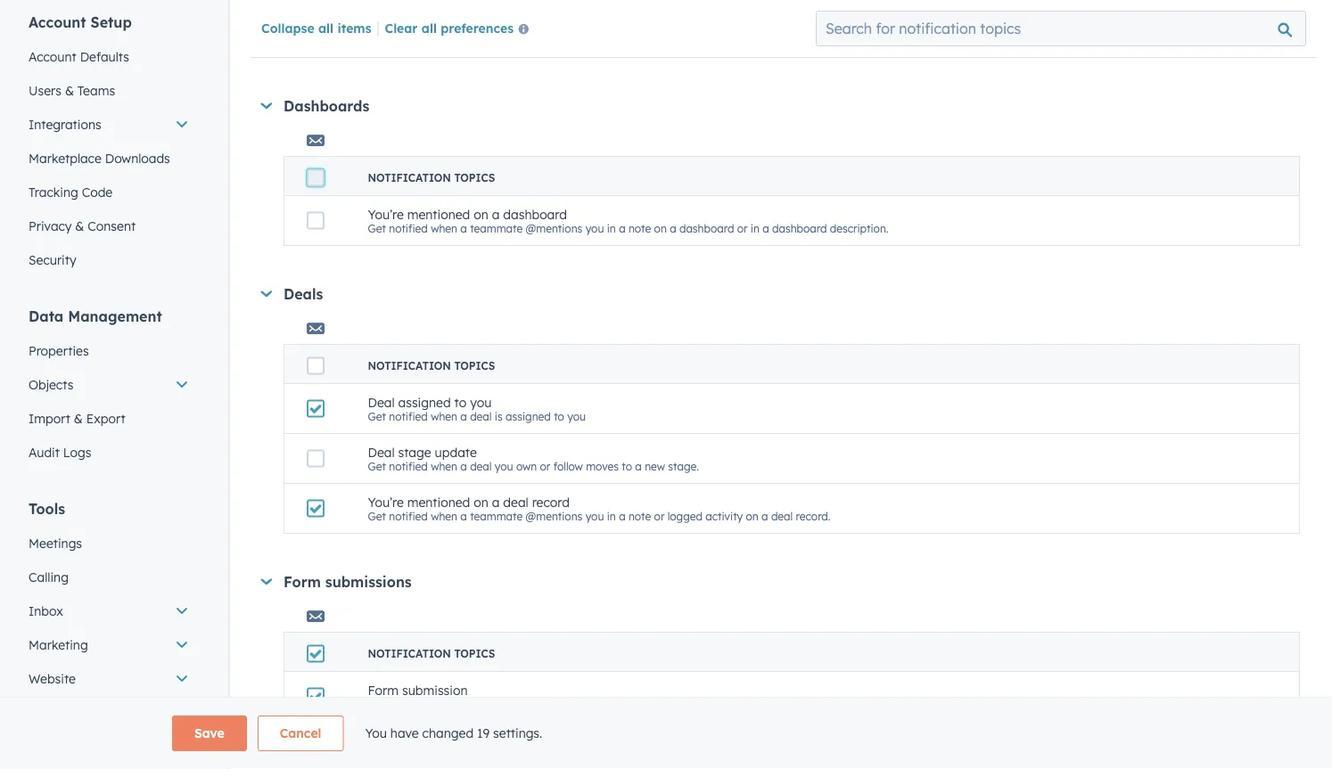 Task type: vqa. For each thing, say whether or not it's contained in the screenshot.
Integrations
yes



Task type: describe. For each thing, give the bounding box(es) containing it.
audit logs link
[[18, 436, 200, 470]]

in inside the you're mentioned on a contact record get notified when a teammate @mentions you in a note or logged activity on a contact record.
[[607, 34, 616, 47]]

when inside form submission get notified when a visitor or contact submits a hubspot form you're subscribed to.
[[431, 698, 458, 712]]

record. for you're mentioned on a contact record
[[813, 34, 848, 47]]

stage.
[[668, 460, 699, 474]]

you're mentioned on a contact record get notified when a teammate @mentions you in a note or logged activity on a contact record.
[[368, 18, 848, 47]]

or inside deal stage update get notified when a deal you own or follow moves to a new stage.
[[540, 460, 551, 474]]

when inside you're mentioned on a deal record get notified when a teammate @mentions you in a note or logged activity on a deal record.
[[431, 510, 458, 523]]

caret image for dashboards
[[261, 103, 272, 109]]

you have changed 19 settings.
[[365, 726, 543, 742]]

logs
[[63, 445, 91, 461]]

data management
[[29, 308, 162, 326]]

clear all preferences button
[[385, 19, 536, 40]]

marketplace downloads
[[29, 151, 170, 166]]

new
[[645, 460, 665, 474]]

or inside the you're mentioned on a contact record get notified when a teammate @mentions you in a note or logged activity on a contact record.
[[654, 34, 665, 47]]

teammate for contact
[[470, 34, 523, 47]]

account defaults link
[[18, 40, 200, 74]]

form submissions
[[284, 574, 412, 591]]

clear
[[385, 20, 418, 35]]

website
[[29, 672, 76, 687]]

visitor
[[470, 698, 501, 712]]

tracking code link
[[18, 176, 200, 210]]

19
[[477, 726, 490, 742]]

consent
[[88, 219, 136, 234]]

tools
[[29, 500, 65, 518]]

marketplace downloads link
[[18, 142, 200, 176]]

clear all preferences
[[385, 20, 514, 35]]

get inside form submission get notified when a visitor or contact submits a hubspot form you're subscribed to.
[[368, 698, 386, 712]]

mentioned for deal
[[407, 494, 470, 510]]

changed
[[422, 726, 474, 742]]

privacy
[[29, 219, 72, 234]]

account setup
[[29, 13, 132, 31]]

moves
[[586, 460, 619, 474]]

logged for you're mentioned on a deal record
[[668, 510, 703, 523]]

dashboards button
[[260, 97, 1301, 115]]

users & teams
[[29, 83, 115, 99]]

description.
[[830, 222, 889, 235]]

deals
[[284, 285, 323, 303]]

form
[[659, 698, 683, 712]]

own
[[517, 460, 537, 474]]

data
[[29, 308, 64, 326]]

1 horizontal spatial assigned
[[506, 410, 551, 424]]

audit logs
[[29, 445, 91, 461]]

import & export link
[[18, 402, 200, 436]]

collapse all items button
[[261, 20, 372, 35]]

mentioned for contact
[[407, 18, 470, 34]]

topics for dashboards
[[454, 171, 495, 185]]

teammate for deal
[[470, 510, 523, 523]]

record. for you're mentioned on a deal record
[[796, 510, 831, 523]]

topics for deals
[[454, 360, 495, 373]]

follow
[[554, 460, 583, 474]]

contact inside form submission get notified when a visitor or contact submits a hubspot form you're subscribed to.
[[518, 698, 556, 712]]

all for clear
[[422, 20, 437, 35]]

you inside the you're mentioned on a contact record get notified when a teammate @mentions you in a note or logged activity on a contact record.
[[586, 34, 604, 47]]

note inside you're mentioned on a dashboard get notified when a teammate @mentions you in a note on a dashboard or in a dashboard description.
[[629, 222, 652, 235]]

account for account setup
[[29, 13, 86, 31]]

downloads
[[105, 151, 170, 166]]

you're
[[686, 698, 717, 712]]

form submission get notified when a visitor or contact submits a hubspot form you're subscribed to.
[[368, 683, 790, 712]]

objects button
[[18, 368, 200, 402]]

note for you're mentioned on a contact record
[[629, 34, 652, 47]]

deal for deal stage update
[[368, 445, 395, 460]]

deal stage update get notified when a deal you own or follow moves to a new stage.
[[368, 445, 699, 474]]

deal up form submissions dropdown button
[[772, 510, 793, 523]]

subscribed
[[720, 698, 774, 712]]

notified inside deal stage update get notified when a deal you own or follow moves to a new stage.
[[389, 460, 428, 474]]

notified inside deal assigned to you get notified when a deal is assigned to you
[[389, 410, 428, 424]]

update
[[435, 445, 477, 460]]

data management element
[[18, 307, 200, 470]]

notified inside form submission get notified when a visitor or contact submits a hubspot form you're subscribed to.
[[389, 698, 428, 712]]

integrations
[[29, 117, 101, 132]]

when inside deal stage update get notified when a deal you own or follow moves to a new stage.
[[431, 460, 458, 474]]

notification topics for form submissions
[[368, 648, 495, 661]]

to inside deal stage update get notified when a deal you own or follow moves to a new stage.
[[622, 460, 633, 474]]

marketing
[[29, 638, 88, 653]]

submissions
[[325, 574, 412, 591]]

calling
[[29, 570, 69, 586]]

caret image for deals
[[261, 291, 272, 297]]

& for teams
[[65, 83, 74, 99]]

get inside deal assigned to you get notified when a deal is assigned to you
[[368, 410, 386, 424]]

when inside deal assigned to you get notified when a deal is assigned to you
[[431, 410, 458, 424]]

properties link
[[18, 335, 200, 368]]

or inside you're mentioned on a dashboard get notified when a teammate @mentions you in a note on a dashboard or in a dashboard description.
[[738, 222, 748, 235]]

notification topics for dashboards
[[368, 171, 495, 185]]

save button
[[172, 716, 247, 752]]

deals button
[[260, 285, 1301, 303]]

import
[[29, 411, 70, 427]]

to.
[[777, 698, 790, 712]]

setup
[[91, 13, 132, 31]]

notification for form submissions
[[368, 648, 451, 661]]

topics for form submissions
[[454, 648, 495, 661]]

account defaults
[[29, 49, 129, 65]]

tracking
[[29, 185, 78, 200]]

privacy & consent link
[[18, 210, 200, 244]]

teams
[[77, 83, 115, 99]]

defaults
[[80, 49, 129, 65]]



Task type: locate. For each thing, give the bounding box(es) containing it.
get
[[368, 34, 386, 47], [368, 222, 386, 235], [368, 410, 386, 424], [368, 460, 386, 474], [368, 510, 386, 523], [368, 698, 386, 712]]

1 you're from the top
[[368, 18, 404, 34]]

properties
[[29, 343, 89, 359]]

caret image
[[261, 103, 272, 109], [261, 291, 272, 297]]

teammate inside you're mentioned on a dashboard get notified when a teammate @mentions you in a note on a dashboard or in a dashboard description.
[[470, 222, 523, 235]]

3 note from the top
[[629, 510, 652, 523]]

2 horizontal spatial dashboard
[[773, 222, 827, 235]]

0 vertical spatial account
[[29, 13, 86, 31]]

2 teammate from the top
[[470, 222, 523, 235]]

2 when from the top
[[431, 222, 458, 235]]

1 @mentions from the top
[[526, 34, 583, 47]]

account inside 'link'
[[29, 49, 77, 65]]

4 get from the top
[[368, 460, 386, 474]]

you
[[586, 34, 604, 47], [586, 222, 604, 235], [470, 395, 492, 410], [568, 410, 586, 424], [495, 460, 514, 474], [586, 510, 604, 523]]

& for export
[[74, 411, 83, 427]]

record for you're mentioned on a contact record
[[552, 18, 590, 34]]

1 horizontal spatial dashboard
[[680, 222, 735, 235]]

2 notification topics from the top
[[368, 360, 495, 373]]

you're for you're mentioned on a contact record
[[368, 18, 404, 34]]

3 topics from the top
[[454, 648, 495, 661]]

to left is
[[455, 395, 467, 410]]

when
[[431, 34, 458, 47], [431, 222, 458, 235], [431, 410, 458, 424], [431, 460, 458, 474], [431, 510, 458, 523], [431, 698, 458, 712]]

0 vertical spatial mentioned
[[407, 18, 470, 34]]

2 account from the top
[[29, 49, 77, 65]]

mentioned inside the you're mentioned on a contact record get notified when a teammate @mentions you in a note or logged activity on a contact record.
[[407, 18, 470, 34]]

save
[[194, 726, 225, 742]]

2 notified from the top
[[389, 222, 428, 235]]

import & export
[[29, 411, 125, 427]]

1 vertical spatial caret image
[[261, 291, 272, 297]]

0 horizontal spatial all
[[318, 20, 334, 35]]

1 vertical spatial @mentions
[[526, 222, 583, 235]]

2 vertical spatial note
[[629, 510, 652, 523]]

3 you're from the top
[[368, 494, 404, 510]]

3 teammate from the top
[[470, 510, 523, 523]]

0 vertical spatial @mentions
[[526, 34, 583, 47]]

you're mentioned on a dashboard get notified when a teammate @mentions you in a note on a dashboard or in a dashboard description.
[[368, 206, 889, 235]]

logged inside the you're mentioned on a contact record get notified when a teammate @mentions you in a note or logged activity on a contact record.
[[668, 34, 703, 47]]

or inside form submission get notified when a visitor or contact submits a hubspot form you're subscribed to.
[[504, 698, 515, 712]]

0 vertical spatial deal
[[368, 395, 395, 410]]

notified inside you're mentioned on a deal record get notified when a teammate @mentions you in a note or logged activity on a deal record.
[[389, 510, 428, 523]]

@mentions inside the you're mentioned on a contact record get notified when a teammate @mentions you in a note or logged activity on a contact record.
[[526, 34, 583, 47]]

you're inside you're mentioned on a deal record get notified when a teammate @mentions you in a note or logged activity on a deal record.
[[368, 494, 404, 510]]

form inside form submission get notified when a visitor or contact submits a hubspot form you're subscribed to.
[[368, 683, 399, 698]]

you're inside the you're mentioned on a contact record get notified when a teammate @mentions you in a note or logged activity on a contact record.
[[368, 18, 404, 34]]

note inside the you're mentioned on a contact record get notified when a teammate @mentions you in a note or logged activity on a contact record.
[[629, 34, 652, 47]]

1 notification topics from the top
[[368, 171, 495, 185]]

caret image inside the dashboards 'dropdown button'
[[261, 103, 272, 109]]

0 vertical spatial caret image
[[261, 103, 272, 109]]

have
[[391, 726, 419, 742]]

deal left own
[[470, 460, 492, 474]]

caret image left deals
[[261, 291, 272, 297]]

0 vertical spatial teammate
[[470, 34, 523, 47]]

0 vertical spatial notification
[[368, 171, 451, 185]]

all left items
[[318, 20, 334, 35]]

deal inside deal assigned to you get notified when a deal is assigned to you
[[368, 395, 395, 410]]

2 vertical spatial topics
[[454, 648, 495, 661]]

& for consent
[[75, 219, 84, 234]]

get inside you're mentioned on a deal record get notified when a teammate @mentions you in a note or logged activity on a deal record.
[[368, 510, 386, 523]]

all for collapse
[[318, 20, 334, 35]]

teammate inside you're mentioned on a deal record get notified when a teammate @mentions you in a note or logged activity on a deal record.
[[470, 510, 523, 523]]

deal inside deal stage update get notified when a deal you own or follow moves to a new stage.
[[368, 445, 395, 460]]

deal inside deal assigned to you get notified when a deal is assigned to you
[[470, 410, 492, 424]]

0 vertical spatial logged
[[668, 34, 703, 47]]

activity for you're mentioned on a deal record
[[706, 510, 743, 523]]

3 get from the top
[[368, 410, 386, 424]]

1 teammate from the top
[[470, 34, 523, 47]]

mentioned for dashboard
[[407, 206, 470, 222]]

is
[[495, 410, 503, 424]]

0 horizontal spatial dashboard
[[503, 206, 567, 222]]

settings.
[[493, 726, 543, 742]]

to
[[455, 395, 467, 410], [554, 410, 565, 424], [622, 460, 633, 474]]

get inside the you're mentioned on a contact record get notified when a teammate @mentions you in a note or logged activity on a contact record.
[[368, 34, 386, 47]]

hubspot
[[612, 698, 656, 712]]

deal
[[470, 410, 492, 424], [470, 460, 492, 474], [503, 494, 529, 510], [772, 510, 793, 523]]

4 when from the top
[[431, 460, 458, 474]]

a
[[492, 18, 500, 34], [461, 34, 467, 47], [619, 34, 626, 47], [762, 34, 769, 47], [492, 206, 500, 222], [461, 222, 467, 235], [619, 222, 626, 235], [670, 222, 677, 235], [763, 222, 770, 235], [461, 410, 467, 424], [461, 460, 467, 474], [636, 460, 642, 474], [492, 494, 500, 510], [461, 510, 467, 523], [619, 510, 626, 523], [762, 510, 769, 523], [461, 698, 467, 712], [602, 698, 609, 712]]

1 vertical spatial you're
[[368, 206, 404, 222]]

activity inside you're mentioned on a deal record get notified when a teammate @mentions you in a note or logged activity on a deal record.
[[706, 510, 743, 523]]

form for form submissions
[[284, 574, 321, 591]]

Search for notification topics search field
[[816, 11, 1307, 46]]

2 get from the top
[[368, 222, 386, 235]]

& left export
[[74, 411, 83, 427]]

form up you
[[368, 683, 399, 698]]

deal
[[368, 395, 395, 410], [368, 445, 395, 460]]

0 vertical spatial form
[[284, 574, 321, 591]]

1 mentioned from the top
[[407, 18, 470, 34]]

activity inside the you're mentioned on a contact record get notified when a teammate @mentions you in a note or logged activity on a contact record.
[[706, 34, 743, 47]]

inbox button
[[18, 595, 200, 629]]

0 vertical spatial topics
[[454, 171, 495, 185]]

you inside you're mentioned on a deal record get notified when a teammate @mentions you in a note or logged activity on a deal record.
[[586, 510, 604, 523]]

1 notified from the top
[[389, 34, 428, 47]]

2 vertical spatial @mentions
[[526, 510, 583, 523]]

security link
[[18, 244, 200, 277]]

stage
[[398, 445, 432, 460]]

5 notified from the top
[[389, 510, 428, 523]]

2 vertical spatial mentioned
[[407, 494, 470, 510]]

2 vertical spatial you're
[[368, 494, 404, 510]]

@mentions inside you're mentioned on a deal record get notified when a teammate @mentions you in a note or logged activity on a deal record.
[[526, 510, 583, 523]]

1 caret image from the top
[[261, 103, 272, 109]]

6 when from the top
[[431, 698, 458, 712]]

3 mentioned from the top
[[407, 494, 470, 510]]

marketing button
[[18, 629, 200, 663]]

users & teams link
[[18, 74, 200, 108]]

dashboards
[[284, 97, 370, 115]]

caret image inside 'deals' dropdown button
[[261, 291, 272, 297]]

logged
[[668, 34, 703, 47], [668, 510, 703, 523]]

record.
[[813, 34, 848, 47], [796, 510, 831, 523]]

notification topics for deals
[[368, 360, 495, 373]]

0 vertical spatial notification topics
[[368, 171, 495, 185]]

you're for you're mentioned on a deal record
[[368, 494, 404, 510]]

@mentions inside you're mentioned on a dashboard get notified when a teammate @mentions you in a note on a dashboard or in a dashboard description.
[[526, 222, 583, 235]]

in inside you're mentioned on a deal record get notified when a teammate @mentions you in a note or logged activity on a deal record.
[[607, 510, 616, 523]]

caret image left 'dashboards'
[[261, 103, 272, 109]]

caret image
[[261, 579, 272, 585]]

activity for you're mentioned on a contact record
[[706, 34, 743, 47]]

record. up the dashboards 'dropdown button'
[[813, 34, 848, 47]]

account up account defaults
[[29, 13, 86, 31]]

1 note from the top
[[629, 34, 652, 47]]

you inside you're mentioned on a dashboard get notified when a teammate @mentions you in a note on a dashboard or in a dashboard description.
[[586, 222, 604, 235]]

1 vertical spatial notification
[[368, 360, 451, 373]]

0 horizontal spatial assigned
[[398, 395, 451, 410]]

account for account defaults
[[29, 49, 77, 65]]

you're mentioned on a deal record get notified when a teammate @mentions you in a note or logged activity on a deal record.
[[368, 494, 831, 523]]

6 get from the top
[[368, 698, 386, 712]]

deal for deal assigned to you
[[368, 395, 395, 410]]

website button
[[18, 663, 200, 697]]

security
[[29, 252, 76, 268]]

record. inside the you're mentioned on a contact record get notified when a teammate @mentions you in a note or logged activity on a contact record.
[[813, 34, 848, 47]]

1 vertical spatial mentioned
[[407, 206, 470, 222]]

account up users
[[29, 49, 77, 65]]

notified inside the you're mentioned on a contact record get notified when a teammate @mentions you in a note or logged activity on a contact record.
[[389, 34, 428, 47]]

topics
[[454, 171, 495, 185], [454, 360, 495, 373], [454, 648, 495, 661]]

5 when from the top
[[431, 510, 458, 523]]

you inside deal stage update get notified when a deal you own or follow moves to a new stage.
[[495, 460, 514, 474]]

teammate
[[470, 34, 523, 47], [470, 222, 523, 235], [470, 510, 523, 523]]

1 activity from the top
[[706, 34, 743, 47]]

notification for dashboards
[[368, 171, 451, 185]]

deal left is
[[470, 410, 492, 424]]

record. inside you're mentioned on a deal record get notified when a teammate @mentions you in a note or logged activity on a deal record.
[[796, 510, 831, 523]]

3 @mentions from the top
[[526, 510, 583, 523]]

& right "privacy"
[[75, 219, 84, 234]]

2 vertical spatial notification
[[368, 648, 451, 661]]

in
[[607, 34, 616, 47], [607, 222, 616, 235], [751, 222, 760, 235], [607, 510, 616, 523]]

0 horizontal spatial form
[[284, 574, 321, 591]]

record inside the you're mentioned on a contact record get notified when a teammate @mentions you in a note or logged activity on a contact record.
[[552, 18, 590, 34]]

1 vertical spatial topics
[[454, 360, 495, 373]]

record for you're mentioned on a deal record
[[532, 494, 570, 510]]

form submissions button
[[260, 574, 1301, 591]]

note for you're mentioned on a deal record
[[629, 510, 652, 523]]

1 vertical spatial form
[[368, 683, 399, 698]]

to right 'moves'
[[622, 460, 633, 474]]

deal assigned to you get notified when a deal is assigned to you
[[368, 395, 586, 424]]

users
[[29, 83, 62, 99]]

1 logged from the top
[[668, 34, 703, 47]]

3 notification from the top
[[368, 648, 451, 661]]

1 vertical spatial deal
[[368, 445, 395, 460]]

form right caret icon at the bottom of the page
[[284, 574, 321, 591]]

export
[[86, 411, 125, 427]]

1 notification from the top
[[368, 171, 451, 185]]

2 caret image from the top
[[261, 291, 272, 297]]

when inside you're mentioned on a dashboard get notified when a teammate @mentions you in a note on a dashboard or in a dashboard description.
[[431, 222, 458, 235]]

form
[[284, 574, 321, 591], [368, 683, 399, 698]]

integrations button
[[18, 108, 200, 142]]

1 vertical spatial activity
[[706, 510, 743, 523]]

notification for deals
[[368, 360, 451, 373]]

1 topics from the top
[[454, 171, 495, 185]]

2 vertical spatial &
[[74, 411, 83, 427]]

0 vertical spatial record.
[[813, 34, 848, 47]]

0 vertical spatial you're
[[368, 18, 404, 34]]

0 horizontal spatial to
[[455, 395, 467, 410]]

0 vertical spatial record
[[552, 18, 590, 34]]

2 all from the left
[[422, 20, 437, 35]]

1 vertical spatial logged
[[668, 510, 703, 523]]

note inside you're mentioned on a deal record get notified when a teammate @mentions you in a note or logged activity on a deal record.
[[629, 510, 652, 523]]

1 vertical spatial note
[[629, 222, 652, 235]]

record
[[552, 18, 590, 34], [532, 494, 570, 510]]

0 vertical spatial &
[[65, 83, 74, 99]]

1 horizontal spatial all
[[422, 20, 437, 35]]

1 vertical spatial record.
[[796, 510, 831, 523]]

5 get from the top
[[368, 510, 386, 523]]

0 vertical spatial note
[[629, 34, 652, 47]]

deal inside deal stage update get notified when a deal you own or follow moves to a new stage.
[[470, 460, 492, 474]]

deal down own
[[503, 494, 529, 510]]

& inside 'data management' element
[[74, 411, 83, 427]]

on
[[474, 18, 489, 34], [746, 34, 759, 47], [474, 206, 489, 222], [654, 222, 667, 235], [474, 494, 489, 510], [746, 510, 759, 523]]

2 deal from the top
[[368, 445, 395, 460]]

form for form submission get notified when a visitor or contact submits a hubspot form you're subscribed to.
[[368, 683, 399, 698]]

code
[[82, 185, 113, 200]]

to up deal stage update get notified when a deal you own or follow moves to a new stage.
[[554, 410, 565, 424]]

0 vertical spatial activity
[[706, 34, 743, 47]]

marketplace
[[29, 151, 102, 166]]

mentioned inside you're mentioned on a deal record get notified when a teammate @mentions you in a note or logged activity on a deal record.
[[407, 494, 470, 510]]

2 vertical spatial notification topics
[[368, 648, 495, 661]]

you're for you're mentioned on a dashboard
[[368, 206, 404, 222]]

all inside clear all preferences button
[[422, 20, 437, 35]]

you
[[365, 726, 387, 742]]

get inside deal stage update get notified when a deal you own or follow moves to a new stage.
[[368, 460, 386, 474]]

teammate inside the you're mentioned on a contact record get notified when a teammate @mentions you in a note or logged activity on a contact record.
[[470, 34, 523, 47]]

when inside the you're mentioned on a contact record get notified when a teammate @mentions you in a note or logged activity on a contact record.
[[431, 34, 458, 47]]

1 vertical spatial teammate
[[470, 222, 523, 235]]

3 notified from the top
[[389, 410, 428, 424]]

record. up form submissions dropdown button
[[796, 510, 831, 523]]

2 horizontal spatial to
[[622, 460, 633, 474]]

notified inside you're mentioned on a dashboard get notified when a teammate @mentions you in a note on a dashboard or in a dashboard description.
[[389, 222, 428, 235]]

2 @mentions from the top
[[526, 222, 583, 235]]

2 vertical spatial teammate
[[470, 510, 523, 523]]

tracking code
[[29, 185, 113, 200]]

get inside you're mentioned on a dashboard get notified when a teammate @mentions you in a note on a dashboard or in a dashboard description.
[[368, 222, 386, 235]]

& right users
[[65, 83, 74, 99]]

account setup element
[[18, 12, 200, 277]]

collapse
[[261, 20, 315, 35]]

6 notified from the top
[[389, 698, 428, 712]]

or inside you're mentioned on a deal record get notified when a teammate @mentions you in a note or logged activity on a deal record.
[[654, 510, 665, 523]]

assigned up the stage
[[398, 395, 451, 410]]

2 logged from the top
[[668, 510, 703, 523]]

logged inside you're mentioned on a deal record get notified when a teammate @mentions you in a note or logged activity on a deal record.
[[668, 510, 703, 523]]

meetings
[[29, 536, 82, 552]]

2 you're from the top
[[368, 206, 404, 222]]

1 vertical spatial notification topics
[[368, 360, 495, 373]]

inbox
[[29, 604, 63, 620]]

or
[[654, 34, 665, 47], [738, 222, 748, 235], [540, 460, 551, 474], [654, 510, 665, 523], [504, 698, 515, 712]]

audit
[[29, 445, 60, 461]]

tools element
[[18, 500, 200, 765]]

you're inside you're mentioned on a dashboard get notified when a teammate @mentions you in a note on a dashboard or in a dashboard description.
[[368, 206, 404, 222]]

1 account from the top
[[29, 13, 86, 31]]

you're
[[368, 18, 404, 34], [368, 206, 404, 222], [368, 494, 404, 510]]

submits
[[559, 698, 599, 712]]

activity
[[706, 34, 743, 47], [706, 510, 743, 523]]

a inside deal assigned to you get notified when a deal is assigned to you
[[461, 410, 467, 424]]

mentioned inside you're mentioned on a dashboard get notified when a teammate @mentions you in a note on a dashboard or in a dashboard description.
[[407, 206, 470, 222]]

calling link
[[18, 561, 200, 595]]

4 notified from the top
[[389, 460, 428, 474]]

1 vertical spatial record
[[532, 494, 570, 510]]

submission
[[402, 683, 468, 698]]

preferences
[[441, 20, 514, 35]]

meetings link
[[18, 527, 200, 561]]

@mentions for deal
[[526, 510, 583, 523]]

collapse all items
[[261, 20, 372, 35]]

management
[[68, 308, 162, 326]]

1 vertical spatial &
[[75, 219, 84, 234]]

@mentions for contact
[[526, 34, 583, 47]]

2 activity from the top
[[706, 510, 743, 523]]

1 get from the top
[[368, 34, 386, 47]]

all right clear
[[422, 20, 437, 35]]

2 topics from the top
[[454, 360, 495, 373]]

logged for you're mentioned on a contact record
[[668, 34, 703, 47]]

3 when from the top
[[431, 410, 458, 424]]

1 deal from the top
[[368, 395, 395, 410]]

2 note from the top
[[629, 222, 652, 235]]

assigned right is
[[506, 410, 551, 424]]

activity up form submissions dropdown button
[[706, 510, 743, 523]]

2 mentioned from the top
[[407, 206, 470, 222]]

3 notification topics from the top
[[368, 648, 495, 661]]

cancel
[[280, 726, 322, 742]]

note
[[629, 34, 652, 47], [629, 222, 652, 235], [629, 510, 652, 523]]

1 all from the left
[[318, 20, 334, 35]]

record inside you're mentioned on a deal record get notified when a teammate @mentions you in a note or logged activity on a deal record.
[[532, 494, 570, 510]]

1 vertical spatial account
[[29, 49, 77, 65]]

1 when from the top
[[431, 34, 458, 47]]

privacy & consent
[[29, 219, 136, 234]]

objects
[[29, 377, 73, 393]]

1 horizontal spatial to
[[554, 410, 565, 424]]

items
[[338, 20, 372, 35]]

cancel button
[[258, 716, 344, 752]]

activity up the dashboards 'dropdown button'
[[706, 34, 743, 47]]

2 notification from the top
[[368, 360, 451, 373]]

1 horizontal spatial form
[[368, 683, 399, 698]]



